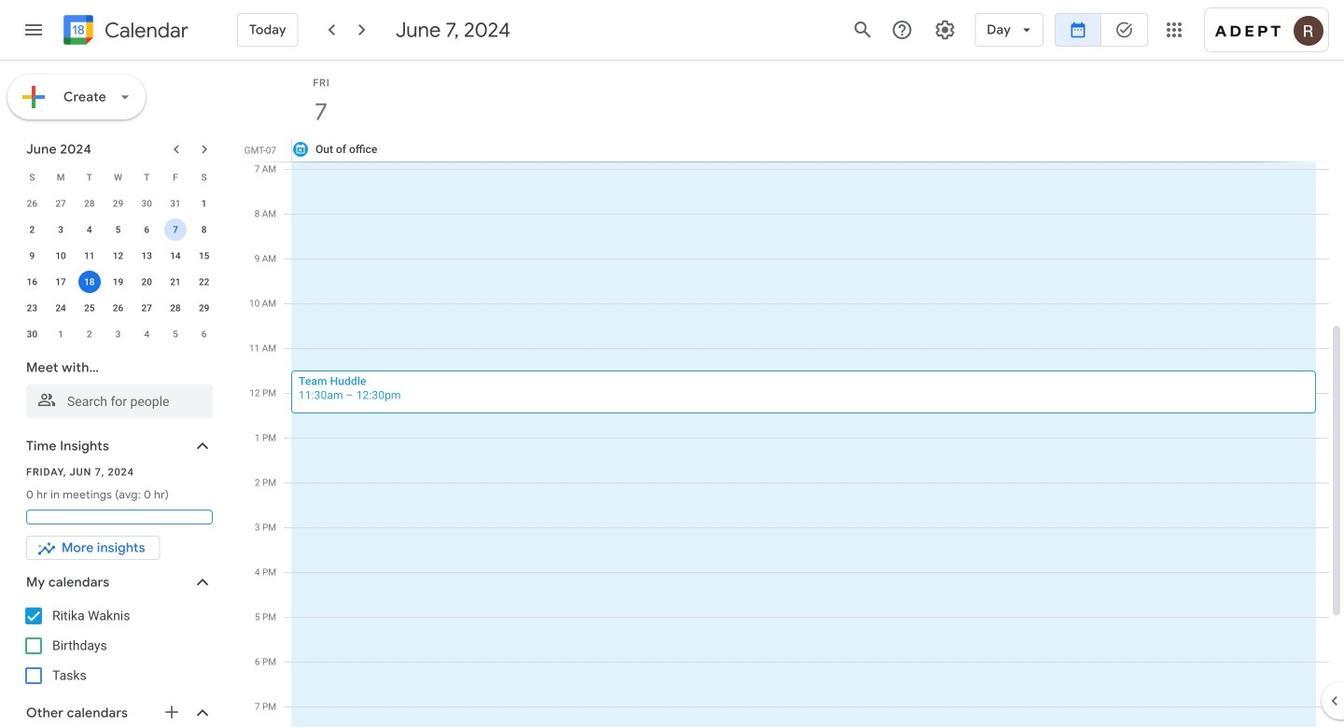 Task type: locate. For each thing, give the bounding box(es) containing it.
grid
[[239, 61, 1345, 727]]

may 26 element
[[21, 192, 43, 215]]

cell up the 14 element
[[161, 217, 190, 243]]

main drawer image
[[22, 19, 45, 41]]

6 element
[[136, 219, 158, 241]]

4 element
[[78, 219, 101, 241]]

july 5 element
[[164, 323, 187, 346]]

heading inside calendar element
[[101, 19, 189, 42]]

3 element
[[50, 219, 72, 241]]

28 element
[[164, 297, 187, 319]]

26 element
[[107, 297, 129, 319]]

17 element
[[50, 271, 72, 293]]

19 element
[[107, 271, 129, 293]]

heading
[[101, 19, 189, 42]]

cell
[[161, 217, 190, 243], [75, 269, 104, 295]]

22 element
[[193, 271, 215, 293]]

may 30 element
[[136, 192, 158, 215]]

25 element
[[78, 297, 101, 319]]

july 1 element
[[50, 323, 72, 346]]

20 element
[[136, 271, 158, 293]]

row group
[[18, 191, 219, 347]]

7 element
[[164, 219, 187, 241]]

0 vertical spatial cell
[[161, 217, 190, 243]]

may 28 element
[[78, 192, 101, 215]]

cell up 25 element
[[75, 269, 104, 295]]

12 element
[[107, 245, 129, 267]]

2 friday, june 7 element from the top
[[300, 91, 343, 134]]

friday, june 7 element
[[300, 68, 343, 134], [300, 91, 343, 134]]

calendar element
[[60, 11, 189, 52]]

0 horizontal spatial cell
[[75, 269, 104, 295]]

None search field
[[0, 351, 232, 418]]

27 element
[[136, 297, 158, 319]]

row
[[284, 139, 1345, 162], [18, 164, 219, 191], [18, 191, 219, 217], [18, 217, 219, 243], [18, 243, 219, 269], [18, 269, 219, 295], [18, 295, 219, 321], [18, 321, 219, 347]]



Task type: describe. For each thing, give the bounding box(es) containing it.
may 31 element
[[164, 192, 187, 215]]

1 element
[[193, 192, 215, 215]]

may 27 element
[[50, 192, 72, 215]]

1 vertical spatial cell
[[75, 269, 104, 295]]

30 element
[[21, 323, 43, 346]]

settings menu image
[[934, 19, 957, 41]]

29 element
[[193, 297, 215, 319]]

11 element
[[78, 245, 101, 267]]

15 element
[[193, 245, 215, 267]]

Search for people to meet text field
[[37, 385, 202, 418]]

1 horizontal spatial cell
[[161, 217, 190, 243]]

5 element
[[107, 219, 129, 241]]

13 element
[[136, 245, 158, 267]]

july 4 element
[[136, 323, 158, 346]]

9 element
[[21, 245, 43, 267]]

21 element
[[164, 271, 187, 293]]

june 2024 grid
[[18, 164, 219, 347]]

add other calendars image
[[162, 703, 181, 722]]

july 6 element
[[193, 323, 215, 346]]

2 element
[[21, 219, 43, 241]]

my calendars list
[[4, 601, 232, 691]]

23 element
[[21, 297, 43, 319]]

10 element
[[50, 245, 72, 267]]

16 element
[[21, 271, 43, 293]]

july 3 element
[[107, 323, 129, 346]]

18, today element
[[78, 271, 101, 293]]

24 element
[[50, 297, 72, 319]]

8 element
[[193, 219, 215, 241]]

14 element
[[164, 245, 187, 267]]

july 2 element
[[78, 323, 101, 346]]

1 friday, june 7 element from the top
[[300, 68, 343, 134]]

may 29 element
[[107, 192, 129, 215]]



Task type: vqa. For each thing, say whether or not it's contained in the screenshot.
Guest permissions
no



